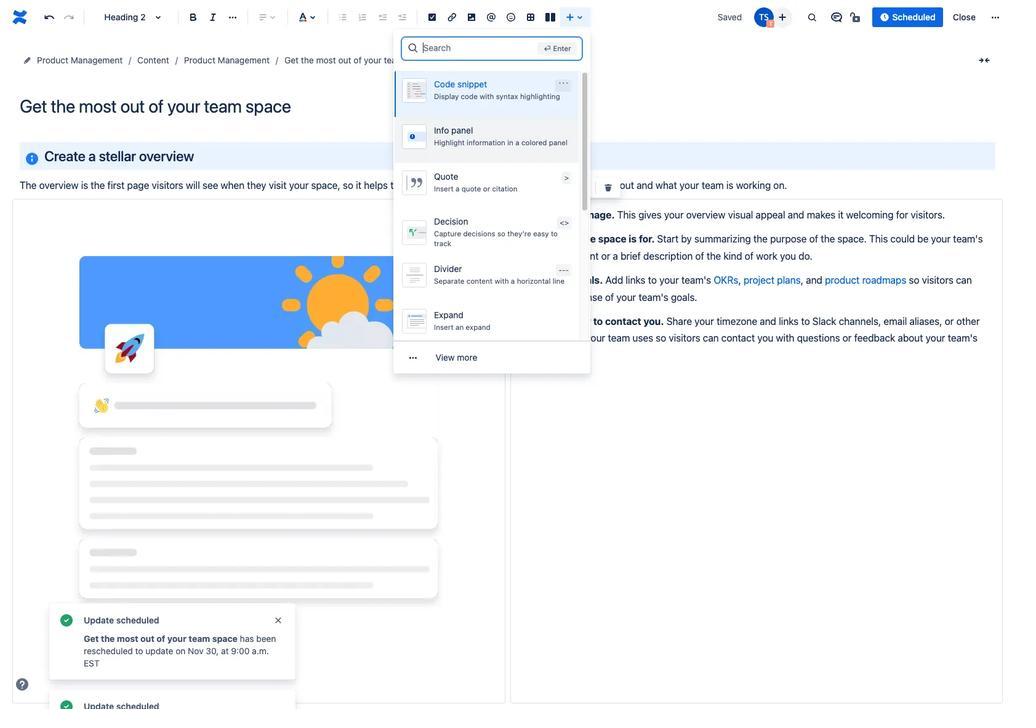 Task type: vqa. For each thing, say whether or not it's contained in the screenshot.
or within THE START BY SUMMARIZING THE PURPOSE OF THE SPACE. THIS COULD BE YOUR TEAM'S MISSION STATEMENT OR A BRIEF DESCRIPTION OF THE KIND OF WORK YOU DO.
yes



Task type: locate. For each thing, give the bounding box(es) containing it.
confluence image
[[10, 7, 30, 27], [10, 7, 30, 27]]

1 vertical spatial you
[[758, 333, 774, 344]]

0 vertical spatial about
[[609, 180, 634, 191]]

<>
[[560, 219, 569, 227]]

okrs link
[[714, 275, 739, 286]]

get the most out of your team space up update
[[84, 634, 238, 644]]

visitors up aliases,
[[922, 275, 954, 286]]

add a header image. this gives your overview visual appeal and makes it welcoming for visitors.
[[518, 209, 946, 220]]

to down description
[[648, 275, 657, 286]]

helps
[[364, 180, 388, 191]]

,
[[739, 275, 741, 286], [801, 275, 804, 286]]

management
[[71, 55, 123, 65], [218, 55, 270, 65]]

is left first
[[81, 180, 88, 191]]

1 horizontal spatial management
[[218, 55, 270, 65]]

summarizing
[[695, 234, 751, 245]]

share
[[518, 275, 546, 286], [667, 316, 692, 327]]

goals.
[[574, 275, 603, 286], [671, 292, 698, 303]]

saved
[[718, 12, 742, 22]]

error image
[[469, 180, 484, 195]]

rescheduled
[[84, 646, 133, 657]]

project
[[744, 275, 775, 286]]

to left update
[[135, 646, 143, 657]]

code
[[461, 92, 478, 100]]

1 vertical spatial add
[[606, 275, 623, 286]]

2 vertical spatial overview
[[687, 209, 726, 220]]

product management link down redo ⌘⇧z image
[[37, 53, 123, 68]]

1 horizontal spatial you
[[780, 250, 796, 262]]

is left working
[[727, 180, 734, 191]]

2 insert from the top
[[435, 323, 454, 331]]

0 horizontal spatial links
[[626, 275, 646, 286]]

1 vertical spatial can
[[703, 333, 719, 344]]

can
[[957, 275, 972, 286], [703, 333, 719, 344]]

note image
[[417, 180, 432, 195]]

start by summarizing the purpose of the space. this could be your team's mission statement or a brief description of the kind of work you do.
[[518, 234, 986, 262]]

update
[[84, 615, 114, 626]]

product
[[37, 55, 68, 65], [184, 55, 216, 65]]

2 product management link from the left
[[184, 53, 270, 68]]

could
[[891, 234, 915, 245]]

insert down "expand"
[[435, 323, 454, 331]]

team's inside so visitors can quickly get a sense of your team's goals.
[[639, 292, 669, 303]]

0 vertical spatial insert
[[435, 185, 454, 193]]

success image
[[59, 613, 74, 628], [59, 700, 74, 710]]

panel up highlight at the top left of the page
[[452, 125, 474, 136]]

bold ⌘b image
[[186, 10, 201, 25]]

goals. inside so visitors can quickly get a sense of your team's goals.
[[671, 292, 698, 303]]

get the most out of your team space
[[285, 55, 430, 65], [84, 634, 238, 644]]

9:00
[[231, 646, 250, 657]]

your right gives
[[664, 209, 684, 220]]

0 horizontal spatial management
[[71, 55, 123, 65]]

0 horizontal spatial it
[[356, 180, 362, 191]]

0 vertical spatial most
[[316, 55, 336, 65]]

so inside capture decisions so they're easy to track
[[498, 230, 506, 238]]

goals. up the sense
[[574, 275, 603, 286]]

and right "timezone"
[[760, 316, 777, 327]]

2 horizontal spatial contact
[[722, 333, 755, 344]]

your up "add a header image. this gives your overview visual appeal and makes it welcoming for visitors."
[[680, 180, 700, 191]]

a up the 'easy'
[[540, 209, 545, 220]]

your up update
[[167, 634, 187, 644]]

add up they're on the top of the page
[[518, 209, 537, 220]]

0 horizontal spatial this
[[618, 209, 636, 220]]

1 vertical spatial information
[[463, 180, 513, 191]]

for
[[897, 209, 909, 220]]

it left helps
[[356, 180, 362, 191]]

visitors inside so visitors can quickly get a sense of your team's goals.
[[922, 275, 954, 286]]

slack
[[813, 316, 837, 327]]

1 success image from the top
[[59, 613, 74, 628]]

visitors right uses
[[669, 333, 701, 344]]

1 vertical spatial get the most out of your team space
[[84, 634, 238, 644]]

on left 'nov'
[[176, 646, 186, 657]]

feedback
[[855, 333, 896, 344]]

with left questions
[[776, 333, 795, 344]]

action item image
[[425, 10, 440, 25]]

1 horizontal spatial it
[[838, 209, 844, 220]]

product management link down 'more formatting' icon
[[184, 53, 270, 68]]

1 vertical spatial with
[[495, 277, 509, 285]]

header
[[548, 209, 581, 220]]

1 horizontal spatial product
[[184, 55, 216, 65]]

0 horizontal spatial add
[[518, 209, 537, 220]]

for.
[[639, 234, 655, 245]]

space up at
[[212, 634, 238, 644]]

0 vertical spatial get
[[285, 55, 299, 65]]

a right the in
[[516, 138, 520, 146]]

decision
[[435, 216, 469, 227]]

heading
[[104, 12, 138, 22]]

1 horizontal spatial on
[[516, 180, 527, 191]]

1 vertical spatial links
[[779, 316, 799, 327]]

of
[[354, 55, 362, 65], [810, 234, 819, 245], [696, 250, 705, 262], [745, 250, 754, 262], [605, 292, 614, 303], [157, 634, 165, 644]]

your right the sense
[[617, 292, 636, 303]]

1 vertical spatial panel
[[550, 138, 568, 146]]

0 vertical spatial it
[[356, 180, 362, 191]]

share for your
[[667, 316, 692, 327]]

separate content with a horizontal line
[[435, 277, 565, 285]]

a inside so visitors can quickly get a sense of your team's goals.
[[569, 292, 574, 303]]

0 horizontal spatial product management
[[37, 55, 123, 65]]

2 vertical spatial with
[[776, 333, 795, 344]]

visitors left will
[[152, 180, 183, 191]]

1 horizontal spatial can
[[957, 275, 972, 286]]

display code with syntax highlighting
[[435, 92, 561, 100]]

1 vertical spatial out
[[141, 634, 155, 644]]

0 vertical spatial with
[[480, 92, 494, 100]]

can up other
[[957, 275, 972, 286]]

what down <>
[[555, 234, 578, 245]]

team's up you.
[[639, 292, 669, 303]]

management down heading
[[71, 55, 123, 65]]

no restrictions image
[[850, 10, 864, 25]]

most down bullet list ⌘⇧8 icon
[[316, 55, 336, 65]]

0 vertical spatial goals.
[[574, 275, 603, 286]]

---
[[559, 266, 569, 274]]

update scheduled
[[84, 615, 159, 626]]

dismiss image
[[273, 616, 283, 626]]

share inside share your timezone and links to slack channels, email aliases, or other contact details your team uses so visitors can contact you with questions or feedback about your team's work.
[[667, 316, 692, 327]]

is left for.
[[629, 234, 637, 245]]

1 vertical spatial overview
[[39, 180, 79, 191]]

1 horizontal spatial out
[[338, 55, 351, 65]]

2 horizontal spatial with
[[776, 333, 795, 344]]

information
[[467, 138, 506, 146], [463, 180, 513, 191]]

what left > at top
[[529, 180, 551, 191]]

so right uses
[[656, 333, 667, 344]]

1 , from the left
[[739, 275, 741, 286]]

to inside has been rescheduled to update on nov 30, at 9:00 a.m. est
[[135, 646, 143, 657]]

this left could
[[870, 234, 888, 245]]

2 success image from the top
[[59, 700, 74, 710]]

line
[[553, 277, 565, 285]]

0 vertical spatial get the most out of your team space
[[285, 55, 430, 65]]

0 horizontal spatial product management link
[[37, 53, 123, 68]]

2 product from the left
[[184, 55, 216, 65]]

undo ⌘z image
[[42, 10, 57, 25]]

links up questions
[[779, 316, 799, 327]]

panel
[[452, 125, 474, 136], [550, 138, 568, 146]]

what up gives
[[656, 180, 677, 191]]

the overview is the first page visitors will see when they visit your space, so it helps to include some information on what the space is about and what your team is working on.
[[20, 180, 788, 191]]

info
[[435, 125, 450, 136]]

of up do.
[[810, 234, 819, 245]]

invite to edit image
[[776, 10, 791, 24]]

links for and
[[779, 316, 799, 327]]

1 horizontal spatial product management
[[184, 55, 270, 65]]

details
[[554, 333, 584, 344]]

1 horizontal spatial with
[[495, 277, 509, 285]]

2 - from the left
[[563, 266, 566, 274]]

view
[[436, 352, 455, 363]]

visual
[[728, 209, 754, 220]]

1 vertical spatial on
[[176, 646, 186, 657]]

editor add emoji image
[[486, 180, 501, 195]]

1 horizontal spatial get
[[285, 55, 299, 65]]

your
[[364, 55, 382, 65], [289, 180, 309, 191], [680, 180, 700, 191], [664, 209, 684, 220], [932, 234, 951, 245], [660, 275, 679, 286], [617, 292, 636, 303], [695, 316, 714, 327], [586, 333, 606, 344], [926, 333, 946, 344], [167, 634, 187, 644]]

0 horizontal spatial about
[[609, 180, 634, 191]]

0 horizontal spatial contact
[[518, 333, 552, 344]]

about down email
[[898, 333, 924, 344]]

0 vertical spatial can
[[957, 275, 972, 286]]

goals. down share team goals. add links to your team's okrs , project plans , and product roadmaps
[[671, 292, 698, 303]]

move this page image
[[22, 55, 32, 65]]

1 horizontal spatial goals.
[[671, 292, 698, 303]]

0 vertical spatial links
[[626, 275, 646, 286]]

space
[[406, 55, 430, 65], [570, 180, 597, 191], [598, 234, 627, 245], [212, 634, 238, 644]]

out up update
[[141, 634, 155, 644]]

a.m.
[[252, 646, 269, 657]]

0 vertical spatial success image
[[59, 613, 74, 628]]

1 vertical spatial visitors
[[922, 275, 954, 286]]

2 horizontal spatial overview
[[687, 209, 726, 220]]

Give this page a title text field
[[20, 96, 996, 116]]

with right content
[[495, 277, 509, 285]]

visitors.
[[911, 209, 946, 220]]

with for code snippet
[[480, 92, 494, 100]]

you left questions
[[758, 333, 774, 344]]

can inside share your timezone and links to slack channels, email aliases, or other contact details your team uses so visitors can contact you with questions or feedback about your team's work.
[[703, 333, 719, 344]]

of right the sense
[[605, 292, 614, 303]]

team's inside start by summarizing the purpose of the space. this could be your team's mission statement or a brief description of the kind of work you do.
[[954, 234, 983, 245]]

1 horizontal spatial links
[[779, 316, 799, 327]]

makes
[[807, 209, 836, 220]]

, left "project"
[[739, 275, 741, 286]]

in
[[508, 138, 514, 146]]

about for and
[[609, 180, 634, 191]]

2 horizontal spatial what
[[656, 180, 677, 191]]

product down bold ⌘b "icon"
[[184, 55, 216, 65]]

0 horizontal spatial overview
[[39, 180, 79, 191]]

you down purpose
[[780, 250, 796, 262]]

out down bullet list ⌘⇧8 icon
[[338, 55, 351, 65]]

, down do.
[[801, 275, 804, 286]]

0 horizontal spatial goals.
[[574, 275, 603, 286]]

2 management from the left
[[218, 55, 270, 65]]

1 horizontal spatial visitors
[[669, 333, 701, 344]]

to left slack in the right top of the page
[[802, 316, 810, 327]]

add
[[518, 209, 537, 220], [606, 275, 623, 286]]

content
[[467, 277, 493, 285]]

est
[[84, 658, 100, 669]]

0 horizontal spatial visitors
[[152, 180, 183, 191]]

add image, video, or file image
[[464, 10, 479, 25]]

0 vertical spatial out
[[338, 55, 351, 65]]

⏎
[[544, 44, 551, 52]]

your right be
[[932, 234, 951, 245]]

0 horizontal spatial can
[[703, 333, 719, 344]]

content
[[137, 55, 169, 65]]

view more
[[436, 352, 478, 363]]

0 vertical spatial this
[[618, 209, 636, 220]]

1 horizontal spatial ,
[[801, 275, 804, 286]]

1 vertical spatial about
[[898, 333, 924, 344]]

0 horizontal spatial panel
[[452, 125, 474, 136]]

get
[[285, 55, 299, 65], [84, 634, 99, 644]]

numbered list ⌘⇧7 image
[[355, 10, 370, 25]]

1 vertical spatial this
[[870, 234, 888, 245]]

team left uses
[[608, 333, 630, 344]]

1 horizontal spatial this
[[870, 234, 888, 245]]

or down explain what the space is for.
[[602, 250, 611, 262]]

1 vertical spatial it
[[838, 209, 844, 220]]

team up 'nov'
[[189, 634, 210, 644]]

2 vertical spatial visitors
[[669, 333, 701, 344]]

this
[[618, 209, 636, 220], [870, 234, 888, 245]]

or
[[484, 185, 491, 193], [602, 250, 611, 262], [945, 316, 954, 327], [843, 333, 852, 344]]

1 horizontal spatial panel
[[550, 138, 568, 146]]

>
[[565, 174, 569, 182]]

so right roadmaps
[[909, 275, 920, 286]]

30,
[[206, 646, 219, 657]]

of inside so visitors can quickly get a sense of your team's goals.
[[605, 292, 614, 303]]

0 horizontal spatial out
[[141, 634, 155, 644]]

your down tell people how to contact you.
[[586, 333, 606, 344]]

your down outdent ⇧tab icon
[[364, 55, 382, 65]]

0 horizontal spatial share
[[518, 275, 546, 286]]

1 vertical spatial success image
[[59, 700, 74, 710]]

indent tab image
[[395, 10, 410, 25]]

0 vertical spatial panel
[[452, 125, 474, 136]]

more
[[457, 352, 478, 363]]

your down description
[[660, 275, 679, 286]]

so inside share your timezone and links to slack channels, email aliases, or other contact details your team uses so visitors can contact you with questions or feedback about your team's work.
[[656, 333, 667, 344]]

an
[[456, 323, 464, 331]]

share right you.
[[667, 316, 692, 327]]

1 insert from the top
[[435, 185, 454, 193]]

get the most out of your team space down numbered list ⌘⇧7 image
[[285, 55, 430, 65]]

overview
[[139, 148, 194, 164], [39, 180, 79, 191], [687, 209, 726, 220]]

0 vertical spatial add
[[518, 209, 537, 220]]

or right error icon at the top left
[[484, 185, 491, 193]]

links inside share your timezone and links to slack channels, email aliases, or other contact details your team uses so visitors can contact you with questions or feedback about your team's work.
[[779, 316, 799, 327]]

most down "update scheduled"
[[117, 634, 138, 644]]

1 vertical spatial get
[[84, 634, 99, 644]]

remove emoji image
[[503, 180, 518, 195]]

0 vertical spatial visitors
[[152, 180, 183, 191]]

or down channels,
[[843, 333, 852, 344]]

insert
[[435, 185, 454, 193], [435, 323, 454, 331]]

of up share team goals. add links to your team's okrs , project plans , and product roadmaps
[[696, 250, 705, 262]]

1 vertical spatial share
[[667, 316, 692, 327]]

advanced search image
[[407, 42, 420, 54]]

contact
[[605, 316, 642, 327], [518, 333, 552, 344], [722, 333, 755, 344]]

1 horizontal spatial what
[[555, 234, 578, 245]]

by
[[681, 234, 692, 245]]

with for divider
[[495, 277, 509, 285]]

to right the 'easy'
[[552, 230, 558, 238]]

1 horizontal spatial overview
[[139, 148, 194, 164]]

0 vertical spatial information
[[467, 138, 506, 146]]

links for add
[[626, 275, 646, 286]]

1 vertical spatial most
[[117, 634, 138, 644]]

bullet list ⌘⇧8 image
[[336, 10, 350, 25]]

email
[[884, 316, 907, 327]]

page
[[127, 180, 149, 191]]

timezone
[[717, 316, 758, 327]]

overview down create
[[39, 180, 79, 191]]

so
[[343, 180, 354, 191], [498, 230, 506, 238], [909, 275, 920, 286], [656, 333, 667, 344]]

table image
[[524, 10, 538, 25]]

it right makes at the right
[[838, 209, 844, 220]]

at
[[221, 646, 229, 657]]

1 product management from the left
[[37, 55, 123, 65]]

1 horizontal spatial add
[[606, 275, 623, 286]]

scheduled
[[893, 12, 936, 22]]

management down 'more formatting' icon
[[218, 55, 270, 65]]

a left quote
[[456, 185, 460, 193]]

your inside so visitors can quickly get a sense of your team's goals.
[[617, 292, 636, 303]]

separate
[[435, 277, 465, 285]]

so left they're on the top of the page
[[498, 230, 506, 238]]

product right move this page icon
[[37, 55, 68, 65]]

share your timezone and links to slack channels, email aliases, or other contact details your team uses so visitors can contact you with questions or feedback about your team's work.
[[518, 316, 983, 361]]

about inside share your timezone and links to slack channels, email aliases, or other contact details your team uses so visitors can contact you with questions or feedback about your team's work.
[[898, 333, 924, 344]]

to right how
[[593, 316, 603, 327]]

2 , from the left
[[801, 275, 804, 286]]

channels,
[[839, 316, 882, 327]]

0 vertical spatial you
[[780, 250, 796, 262]]

0 horizontal spatial you
[[758, 333, 774, 344]]

1 vertical spatial insert
[[435, 323, 454, 331]]

you inside start by summarizing the purpose of the space. this could be your team's mission statement or a brief description of the kind of work you do.
[[780, 250, 796, 262]]

0 horizontal spatial product
[[37, 55, 68, 65]]

panel right colored
[[550, 138, 568, 146]]

a right get
[[569, 292, 574, 303]]

product management down redo ⌘⇧z image
[[37, 55, 123, 65]]

3 - from the left
[[566, 266, 569, 274]]

contact up work.
[[518, 333, 552, 344]]

success image
[[434, 180, 449, 195]]

space down advanced search image
[[406, 55, 430, 65]]

find and replace image
[[805, 10, 820, 25]]

plans
[[777, 275, 801, 286]]

0 horizontal spatial with
[[480, 92, 494, 100]]

people
[[537, 316, 569, 327]]

1 horizontal spatial about
[[898, 333, 924, 344]]

with right code
[[480, 92, 494, 100]]

1 vertical spatial goals.
[[671, 292, 698, 303]]

can down "timezone"
[[703, 333, 719, 344]]

some
[[436, 180, 461, 191]]

1 horizontal spatial product management link
[[184, 53, 270, 68]]

0 horizontal spatial most
[[117, 634, 138, 644]]

the inside get the most out of your team space link
[[301, 55, 314, 65]]

a
[[516, 138, 520, 146], [88, 148, 96, 164], [456, 185, 460, 193], [540, 209, 545, 220], [613, 250, 618, 262], [511, 277, 515, 285], [569, 292, 574, 303]]

0 horizontal spatial on
[[176, 646, 186, 657]]

0 vertical spatial share
[[518, 275, 546, 286]]

1 horizontal spatial share
[[667, 316, 692, 327]]

2 horizontal spatial visitors
[[922, 275, 954, 286]]

description
[[644, 250, 693, 262]]

0 horizontal spatial ,
[[739, 275, 741, 286]]

product management down 'more formatting' icon
[[184, 55, 270, 65]]

what
[[529, 180, 551, 191], [656, 180, 677, 191], [555, 234, 578, 245]]

0 vertical spatial on
[[516, 180, 527, 191]]

on right editor add emoji image
[[516, 180, 527, 191]]

overview up will
[[139, 148, 194, 164]]

team's inside share your timezone and links to slack channels, email aliases, or other contact details your team uses so visitors can contact you with questions or feedback about your team's work.
[[948, 333, 978, 344]]

so right space,
[[343, 180, 354, 191]]

2 product management from the left
[[184, 55, 270, 65]]



Task type: describe. For each thing, give the bounding box(es) containing it.
this inside start by summarizing the purpose of the space. this could be your team's mission statement or a brief description of the kind of work you do.
[[870, 234, 888, 245]]

get
[[552, 292, 567, 303]]

link image
[[445, 10, 459, 25]]

information inside main content area, start typing to enter text. text box
[[463, 180, 513, 191]]

info panel highlight information in a colored panel
[[435, 125, 568, 146]]

quote
[[435, 171, 459, 182]]

how
[[571, 316, 591, 327]]

insert inside "expand insert an expand"
[[435, 323, 454, 331]]

capture decisions so they're easy to track
[[435, 230, 558, 248]]

do.
[[799, 250, 813, 262]]

your left "timezone"
[[695, 316, 714, 327]]

1 horizontal spatial most
[[316, 55, 336, 65]]

on inside has been rescheduled to update on nov 30, at 9:00 a.m. est
[[176, 646, 186, 657]]

tara schultz image
[[755, 7, 775, 27]]

team's left okrs
[[682, 275, 712, 286]]

gives
[[639, 209, 662, 220]]

display
[[435, 92, 459, 100]]

share team goals. add links to your team's okrs , project plans , and product roadmaps
[[518, 275, 907, 286]]

code
[[435, 79, 456, 89]]

Main content area, start typing to enter text. text field
[[12, 142, 1003, 710]]

search field
[[423, 37, 533, 59]]

stellar
[[99, 148, 136, 164]]

insert a quote or citation
[[435, 185, 518, 193]]

your right visit
[[289, 180, 309, 191]]

okrs
[[714, 275, 739, 286]]

1 product from the left
[[37, 55, 68, 65]]

so inside so visitors can quickly get a sense of your team's goals.
[[909, 275, 920, 286]]

heading 2 button
[[89, 4, 173, 31]]

team down ---
[[548, 275, 572, 286]]

uses
[[633, 333, 654, 344]]

1 horizontal spatial get the most out of your team space
[[285, 55, 430, 65]]

with inside share your timezone and links to slack channels, email aliases, or other contact details your team uses so visitors can contact you with questions or feedback about your team's work.
[[776, 333, 795, 344]]

decisions
[[464, 230, 496, 238]]

when
[[221, 180, 245, 191]]

0 horizontal spatial get
[[84, 634, 99, 644]]

1 horizontal spatial contact
[[605, 316, 642, 327]]

publish is scheduled for a future time image
[[880, 12, 890, 22]]

more formatting image
[[225, 10, 240, 25]]

content link
[[137, 53, 169, 68]]

2
[[141, 12, 146, 22]]

a left horizontal
[[511, 277, 515, 285]]

has been rescheduled to update on nov 30, at 9:00 a.m. est
[[84, 634, 276, 669]]

italic ⌘i image
[[206, 10, 221, 25]]

visitors inside share your timezone and links to slack channels, email aliases, or other contact details your team uses so visitors can contact you with questions or feedback about your team's work.
[[669, 333, 701, 344]]

brief
[[621, 250, 641, 262]]

on.
[[774, 180, 788, 191]]

been
[[256, 634, 276, 644]]

first
[[107, 180, 125, 191]]

to inside share your timezone and links to slack channels, email aliases, or other contact details your team uses so visitors can contact you with questions or feedback about your team's work.
[[802, 316, 810, 327]]

redo ⌘⇧z image
[[62, 10, 76, 25]]

easy
[[534, 230, 549, 238]]

be
[[918, 234, 929, 245]]

1 product management link from the left
[[37, 53, 123, 68]]

has
[[240, 634, 254, 644]]

team up "add a header image. this gives your overview visual appeal and makes it welcoming for visitors."
[[702, 180, 724, 191]]

1 - from the left
[[559, 266, 563, 274]]

info image
[[400, 180, 415, 195]]

to inside capture decisions so they're easy to track
[[552, 230, 558, 238]]

copy image
[[576, 180, 591, 195]]

emoji image
[[504, 10, 519, 25]]

product
[[825, 275, 860, 286]]

questions
[[797, 333, 840, 344]]

expand
[[466, 323, 491, 331]]

enter
[[553, 44, 571, 52]]

remove image
[[601, 180, 616, 195]]

about for your
[[898, 333, 924, 344]]

your inside start by summarizing the purpose of the space. this could be your team's mission statement or a brief description of the kind of work you do.
[[932, 234, 951, 245]]

create a stellar overview
[[44, 148, 194, 164]]

tell people how to contact you.
[[518, 316, 664, 327]]

is right copy icon
[[599, 180, 606, 191]]

space inside get the most out of your team space link
[[406, 55, 430, 65]]

project plans link
[[744, 275, 801, 286]]

working
[[736, 180, 771, 191]]

aliases,
[[910, 316, 943, 327]]

the
[[20, 180, 37, 191]]

share for team
[[518, 275, 546, 286]]

will
[[186, 180, 200, 191]]

of up update
[[157, 634, 165, 644]]

create
[[44, 148, 85, 164]]

make page fixed-width image
[[978, 53, 992, 68]]

and right the plans
[[806, 275, 823, 286]]

layouts image
[[543, 10, 558, 25]]

tell
[[518, 316, 535, 327]]

work.
[[518, 350, 542, 361]]

information inside info panel highlight information in a colored panel
[[467, 138, 506, 146]]

you inside share your timezone and links to slack channels, email aliases, or other contact details your team uses so visitors can contact you with questions or feedback about your team's work.
[[758, 333, 774, 344]]

close
[[953, 12, 976, 22]]

and inside share your timezone and links to slack channels, email aliases, or other contact details your team uses so visitors can contact you with questions or feedback about your team's work.
[[760, 316, 777, 327]]

quickly
[[518, 292, 550, 303]]

0 horizontal spatial what
[[529, 180, 551, 191]]

⏎ enter
[[544, 44, 571, 52]]

get the most out of your team space link
[[285, 53, 430, 68]]

comment icon image
[[830, 10, 845, 25]]

syntax
[[497, 92, 519, 100]]

update
[[146, 646, 173, 657]]

0 vertical spatial overview
[[139, 148, 194, 164]]

product roadmaps link
[[825, 275, 907, 286]]

nov
[[188, 646, 204, 657]]

scheduled
[[116, 615, 159, 626]]

appeal
[[756, 209, 786, 220]]

or inside start by summarizing the purpose of the space. this could be your team's mission statement or a brief description of the kind of work you do.
[[602, 250, 611, 262]]

a inside start by summarizing the purpose of the space. this could be your team's mission statement or a brief description of the kind of work you do.
[[613, 250, 618, 262]]

and up gives
[[637, 180, 653, 191]]

space.
[[838, 234, 867, 245]]

you.
[[644, 316, 664, 327]]

out inside get the most out of your team space link
[[338, 55, 351, 65]]

roadmaps
[[863, 275, 907, 286]]

a inside info panel highlight information in a colored panel
[[516, 138, 520, 146]]

0 horizontal spatial get the most out of your team space
[[84, 634, 238, 644]]

team inside share your timezone and links to slack channels, email aliases, or other contact details your team uses so visitors can contact you with questions or feedback about your team's work.
[[608, 333, 630, 344]]

your down aliases,
[[926, 333, 946, 344]]

can inside so visitors can quickly get a sense of your team's goals.
[[957, 275, 972, 286]]

horizontal
[[517, 277, 551, 285]]

more image
[[989, 10, 1003, 25]]

capture
[[435, 230, 462, 238]]

statement
[[554, 250, 599, 262]]

of right kind
[[745, 250, 754, 262]]

mention image
[[484, 10, 499, 25]]

team down indent tab icon
[[384, 55, 404, 65]]

help image
[[15, 678, 30, 692]]

expand insert an expand
[[435, 310, 491, 331]]

or left other
[[945, 316, 954, 327]]

quote
[[462, 185, 482, 193]]

track
[[435, 240, 452, 248]]

1 management from the left
[[71, 55, 123, 65]]

on inside text box
[[516, 180, 527, 191]]

expand
[[435, 310, 464, 320]]

explain
[[518, 234, 553, 245]]

to left info icon on the top of the page
[[391, 180, 399, 191]]

of down numbered list ⌘⇧7 image
[[354, 55, 362, 65]]

space right > at top
[[570, 180, 597, 191]]

warning image
[[451, 180, 466, 195]]

work
[[757, 250, 778, 262]]

space up brief
[[598, 234, 627, 245]]

divider
[[435, 264, 463, 274]]

purpose
[[771, 234, 807, 245]]

start
[[657, 234, 679, 245]]

view more button
[[394, 346, 591, 370]]

outdent ⇧tab image
[[375, 10, 390, 25]]

scheduled button
[[873, 7, 943, 27]]

a left stellar
[[88, 148, 96, 164]]

welcoming
[[847, 209, 894, 220]]

and left makes at the right
[[788, 209, 805, 220]]

panel info image
[[25, 151, 39, 166]]



